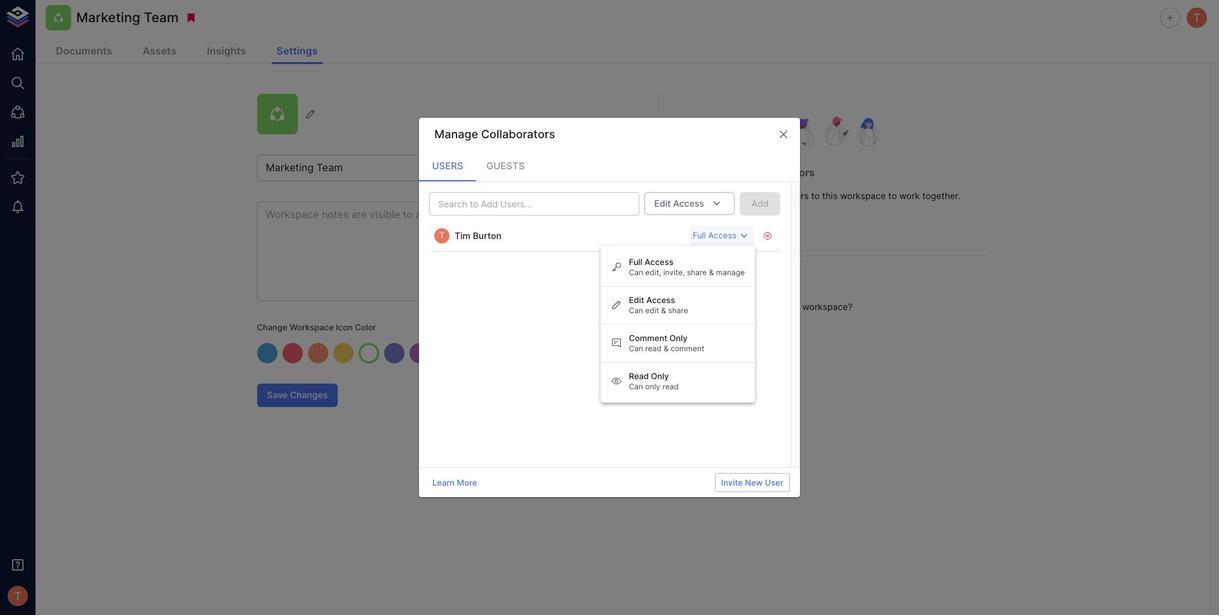 Task type: describe. For each thing, give the bounding box(es) containing it.
this for to
[[822, 190, 838, 201]]

new
[[745, 478, 763, 488]]

only
[[645, 382, 660, 392]]

tab list containing users
[[419, 151, 800, 181]]

together.
[[922, 190, 960, 201]]

read
[[629, 371, 649, 382]]

permanently
[[700, 330, 753, 340]]

burton
[[473, 230, 502, 241]]

invite new user
[[721, 478, 784, 488]]

danger zone
[[706, 278, 769, 290]]

learn
[[432, 478, 455, 488]]

manage inside dialog
[[434, 128, 478, 141]]

edit access
[[654, 198, 704, 209]]

zone
[[744, 278, 769, 290]]

edit for edit collaborators
[[700, 218, 716, 229]]

documents
[[56, 44, 112, 57]]

Workspace notes are visible to all members and guests. text field
[[257, 202, 618, 302]]

edit collaborators button
[[689, 212, 786, 236]]

delete
[[756, 302, 782, 313]]

danger
[[706, 278, 742, 290]]

can for read
[[629, 382, 643, 392]]

insights link
[[202, 39, 251, 64]]

edit
[[645, 306, 659, 316]]

only for read only
[[651, 371, 669, 382]]

do you want to delete this workspace?
[[689, 302, 853, 313]]

can for comment
[[629, 344, 643, 354]]

edit access button
[[644, 192, 735, 215]]

1 horizontal spatial to
[[811, 190, 820, 201]]

work
[[899, 190, 920, 201]]

& for only
[[664, 344, 669, 354]]

remove bookmark image
[[186, 12, 197, 23]]

0 horizontal spatial to
[[745, 302, 753, 313]]

full access
[[693, 231, 737, 241]]

marketing team
[[76, 10, 179, 26]]

changes
[[290, 390, 328, 401]]

0 horizontal spatial t button
[[4, 583, 32, 611]]

can for full
[[629, 268, 643, 278]]

1 vertical spatial manage
[[706, 166, 745, 179]]

add
[[689, 190, 707, 201]]

team
[[144, 10, 179, 26]]

or
[[709, 190, 718, 201]]

documents link
[[51, 39, 117, 64]]

comment
[[629, 333, 667, 344]]

access for edit access can edit & share
[[646, 295, 675, 305]]

Search to Add Users... text field
[[433, 196, 614, 212]]

permanently delete button
[[689, 324, 793, 347]]

& inside full access can edit, invite, share & manage
[[709, 268, 714, 278]]

collaborators inside button
[[718, 218, 776, 229]]

2 horizontal spatial to
[[888, 190, 897, 201]]

workspace
[[840, 190, 886, 201]]

edit access can edit & share
[[629, 295, 688, 316]]

delete
[[756, 330, 783, 340]]

workspace?
[[802, 302, 853, 313]]



Task type: vqa. For each thing, say whether or not it's contained in the screenshot.


Task type: locate. For each thing, give the bounding box(es) containing it.
&
[[709, 268, 714, 278], [661, 306, 666, 316], [664, 344, 669, 354]]

guests
[[486, 160, 525, 172]]

Workspace Name text field
[[257, 155, 618, 182]]

1 vertical spatial t
[[439, 230, 445, 241]]

this left workspace
[[822, 190, 838, 201]]

icon
[[336, 323, 353, 333]]

0 horizontal spatial read
[[645, 344, 662, 354]]

read inside comment only can read & comment
[[645, 344, 662, 354]]

share left do
[[668, 306, 688, 316]]

only up comment
[[670, 333, 688, 344]]

3 can from the top
[[629, 344, 643, 354]]

0 vertical spatial t
[[1193, 11, 1201, 25]]

edit left add on the right top
[[654, 198, 671, 209]]

1 can from the top
[[629, 268, 643, 278]]

read inside read only can only read
[[663, 382, 679, 392]]

edit up full access
[[700, 218, 716, 229]]

1 horizontal spatial this
[[822, 190, 838, 201]]

2 vertical spatial collaborators
[[718, 218, 776, 229]]

only up only
[[651, 371, 669, 382]]

access left or
[[673, 198, 704, 209]]

t for the t button to the top
[[1193, 11, 1201, 25]]

collaborators
[[481, 128, 555, 141], [748, 166, 815, 179], [718, 218, 776, 229]]

0 horizontal spatial manage collaborators
[[434, 128, 555, 141]]

to right want
[[745, 302, 753, 313]]

permanently delete
[[700, 330, 783, 340]]

2 vertical spatial t
[[14, 590, 22, 604]]

comment
[[671, 344, 704, 354]]

manage up users
[[434, 128, 478, 141]]

collaborators inside dialog
[[481, 128, 555, 141]]

manage collaborators up collaborators
[[706, 166, 815, 179]]

manage
[[434, 128, 478, 141], [706, 166, 745, 179]]

full up "edit access can edit & share"
[[629, 257, 643, 267]]

t inside dialog
[[439, 230, 445, 241]]

manage collaborators dialog
[[419, 118, 800, 498]]

edit up comment
[[629, 295, 644, 305]]

1 vertical spatial collaborators
[[748, 166, 815, 179]]

0 vertical spatial collaborators
[[481, 128, 555, 141]]

& for access
[[661, 306, 666, 316]]

read right only
[[663, 382, 679, 392]]

access down edit collaborators
[[708, 231, 737, 241]]

add or remove collaborators to this workspace to work together.
[[689, 190, 960, 201]]

comment only can read & comment
[[629, 333, 704, 354]]

full for full access
[[693, 231, 706, 241]]

learn more button
[[429, 473, 480, 493]]

2 vertical spatial &
[[664, 344, 669, 354]]

want
[[721, 302, 742, 313]]

0 horizontal spatial manage
[[434, 128, 478, 141]]

full access button
[[690, 226, 755, 246]]

0 horizontal spatial t
[[14, 590, 22, 604]]

1 horizontal spatial manage
[[706, 166, 745, 179]]

& down comment
[[664, 344, 669, 354]]

full inside button
[[693, 231, 706, 241]]

& left the manage
[[709, 268, 714, 278]]

learn more
[[432, 478, 477, 488]]

users button
[[419, 151, 476, 181]]

collaborators down 'remove'
[[718, 218, 776, 229]]

t for the left the t button
[[14, 590, 22, 604]]

only for comment only
[[670, 333, 688, 344]]

tim burton
[[455, 230, 502, 241]]

to left work
[[888, 190, 897, 201]]

edit
[[654, 198, 671, 209], [700, 218, 716, 229], [629, 295, 644, 305]]

can left edit
[[629, 306, 643, 316]]

1 vertical spatial manage collaborators
[[706, 166, 815, 179]]

manage up 'remove'
[[706, 166, 745, 179]]

& right edit
[[661, 306, 666, 316]]

0 horizontal spatial edit
[[629, 295, 644, 305]]

you
[[704, 302, 719, 313]]

can inside comment only can read & comment
[[629, 344, 643, 354]]

1 vertical spatial &
[[661, 306, 666, 316]]

invite
[[721, 478, 743, 488]]

0 vertical spatial &
[[709, 268, 714, 278]]

workspace
[[290, 323, 334, 333]]

0 vertical spatial this
[[822, 190, 838, 201]]

0 horizontal spatial this
[[784, 302, 800, 313]]

2 horizontal spatial t
[[1193, 11, 1201, 25]]

can
[[629, 268, 643, 278], [629, 306, 643, 316], [629, 344, 643, 354], [629, 382, 643, 392]]

to
[[811, 190, 820, 201], [888, 190, 897, 201], [745, 302, 753, 313]]

1 vertical spatial share
[[668, 306, 688, 316]]

settings link
[[271, 39, 323, 64]]

change workspace icon color
[[257, 323, 376, 333]]

1 vertical spatial this
[[784, 302, 800, 313]]

tab list
[[419, 151, 800, 181]]

0 vertical spatial edit
[[654, 198, 671, 209]]

1 horizontal spatial t button
[[1185, 6, 1209, 30]]

assets
[[143, 44, 176, 57]]

can left edit,
[[629, 268, 643, 278]]

access
[[673, 198, 704, 209], [708, 231, 737, 241], [645, 257, 673, 267], [646, 295, 675, 305]]

2 can from the top
[[629, 306, 643, 316]]

can for edit
[[629, 306, 643, 316]]

users
[[432, 160, 463, 172]]

invite,
[[663, 268, 685, 278]]

& inside "edit access can edit & share"
[[661, 306, 666, 316]]

settings
[[277, 44, 318, 57]]

1 horizontal spatial full
[[693, 231, 706, 241]]

color
[[355, 323, 376, 333]]

t
[[1193, 11, 1201, 25], [439, 230, 445, 241], [14, 590, 22, 604]]

to right collaborators
[[811, 190, 820, 201]]

1 horizontal spatial read
[[663, 382, 679, 392]]

this for delete
[[784, 302, 800, 313]]

only inside read only can only read
[[651, 371, 669, 382]]

change
[[257, 323, 287, 333]]

access for edit access
[[673, 198, 704, 209]]

4 can from the top
[[629, 382, 643, 392]]

2 vertical spatial edit
[[629, 295, 644, 305]]

save
[[267, 390, 288, 401]]

full
[[693, 231, 706, 241], [629, 257, 643, 267]]

insights
[[207, 44, 246, 57]]

& inside comment only can read & comment
[[664, 344, 669, 354]]

0 vertical spatial read
[[645, 344, 662, 354]]

only inside comment only can read & comment
[[670, 333, 688, 344]]

share for full access
[[687, 268, 707, 278]]

full down edit access button
[[693, 231, 706, 241]]

collaborators up collaborators
[[748, 166, 815, 179]]

1 vertical spatial read
[[663, 382, 679, 392]]

share inside "edit access can edit & share"
[[668, 306, 688, 316]]

0 vertical spatial manage
[[434, 128, 478, 141]]

0 vertical spatial t button
[[1185, 6, 1209, 30]]

can inside read only can only read
[[629, 382, 643, 392]]

access inside "edit access can edit & share"
[[646, 295, 675, 305]]

access up edit,
[[645, 257, 673, 267]]

collaborators up guests
[[481, 128, 555, 141]]

0 vertical spatial only
[[670, 333, 688, 344]]

manage collaborators
[[434, 128, 555, 141], [706, 166, 815, 179]]

access for full access
[[708, 231, 737, 241]]

edit,
[[645, 268, 661, 278]]

user
[[765, 478, 784, 488]]

manage collaborators up the guests button
[[434, 128, 555, 141]]

0 horizontal spatial only
[[651, 371, 669, 382]]

tim
[[455, 230, 471, 241]]

this
[[822, 190, 838, 201], [784, 302, 800, 313]]

t button
[[1185, 6, 1209, 30], [4, 583, 32, 611]]

read down comment
[[645, 344, 662, 354]]

2 horizontal spatial edit
[[700, 218, 716, 229]]

marketing
[[76, 10, 140, 26]]

edit collaborators
[[700, 218, 776, 229]]

only
[[670, 333, 688, 344], [651, 371, 669, 382]]

edit inside "edit access can edit & share"
[[629, 295, 644, 305]]

share
[[687, 268, 707, 278], [668, 306, 688, 316]]

read only can only read
[[629, 371, 679, 392]]

share inside full access can edit, invite, share & manage
[[687, 268, 707, 278]]

edit for edit access
[[654, 198, 671, 209]]

0 vertical spatial full
[[693, 231, 706, 241]]

1 horizontal spatial manage collaborators
[[706, 166, 815, 179]]

1 horizontal spatial only
[[670, 333, 688, 344]]

full for full access can edit, invite, share & manage
[[629, 257, 643, 267]]

edit inside edit access button
[[654, 198, 671, 209]]

1 vertical spatial edit
[[700, 218, 716, 229]]

read
[[645, 344, 662, 354], [663, 382, 679, 392]]

1 horizontal spatial t
[[439, 230, 445, 241]]

manage
[[716, 268, 745, 278]]

save changes
[[267, 390, 328, 401]]

access up edit
[[646, 295, 675, 305]]

edit inside edit collaborators button
[[700, 218, 716, 229]]

guests button
[[476, 151, 535, 181]]

save changes button
[[257, 384, 338, 407]]

can inside "edit access can edit & share"
[[629, 306, 643, 316]]

can down comment
[[629, 344, 643, 354]]

share for edit access
[[668, 306, 688, 316]]

access for full access can edit, invite, share & manage
[[645, 257, 673, 267]]

1 horizontal spatial edit
[[654, 198, 671, 209]]

this right the delete
[[784, 302, 800, 313]]

assets link
[[138, 39, 182, 64]]

more
[[457, 478, 477, 488]]

1 vertical spatial only
[[651, 371, 669, 382]]

can inside full access can edit, invite, share & manage
[[629, 268, 643, 278]]

collaborators
[[754, 190, 809, 201]]

do
[[689, 302, 701, 313]]

0 horizontal spatial full
[[629, 257, 643, 267]]

share right invite,
[[687, 268, 707, 278]]

remove
[[720, 190, 751, 201]]

access inside full access can edit, invite, share & manage
[[645, 257, 673, 267]]

manage collaborators inside dialog
[[434, 128, 555, 141]]

0 vertical spatial share
[[687, 268, 707, 278]]

full access can edit, invite, share & manage
[[629, 257, 745, 278]]

0 vertical spatial manage collaborators
[[434, 128, 555, 141]]

1 vertical spatial t button
[[4, 583, 32, 611]]

full inside full access can edit, invite, share & manage
[[629, 257, 643, 267]]

1 vertical spatial full
[[629, 257, 643, 267]]

can down read
[[629, 382, 643, 392]]



